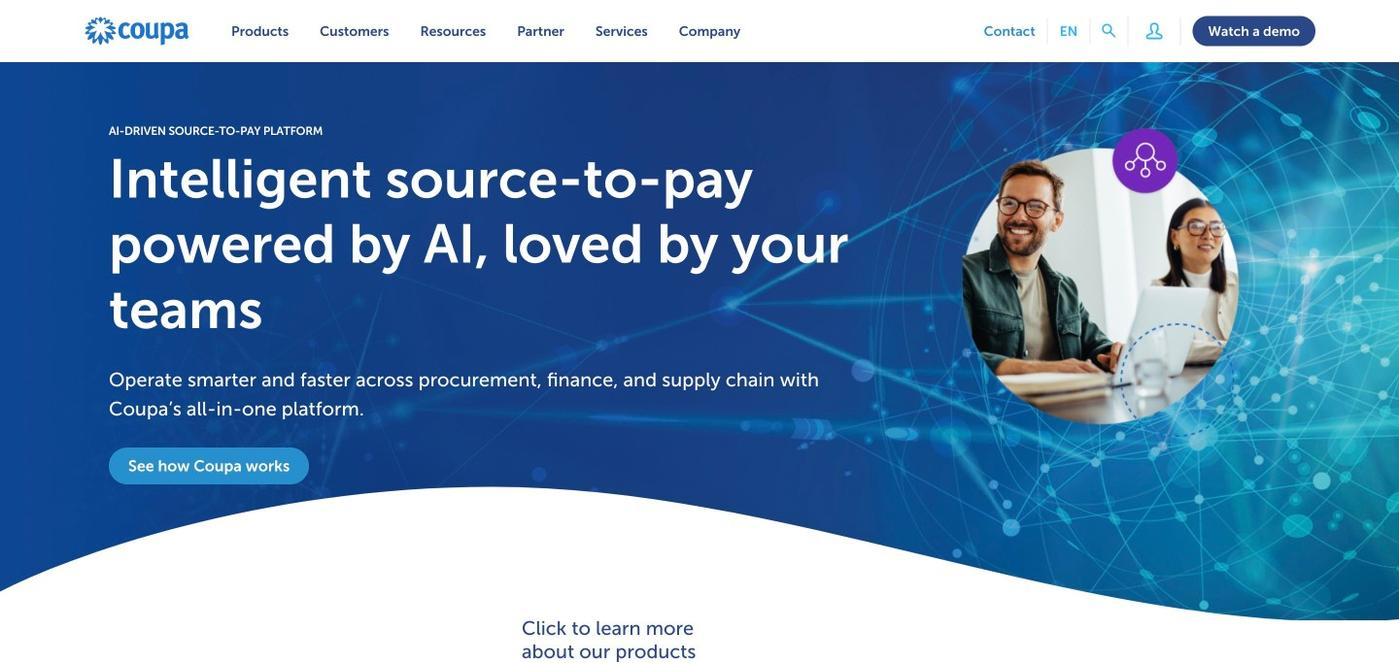 Task type: describe. For each thing, give the bounding box(es) containing it.
mag glass image
[[1102, 24, 1116, 38]]



Task type: vqa. For each thing, say whether or not it's contained in the screenshot.
AI-DRIVEN SOURCE-TO-PAY PLATFORM Image
yes



Task type: locate. For each thing, give the bounding box(es) containing it.
home image
[[84, 16, 190, 47]]

platform_user_centric image
[[1141, 17, 1169, 45]]

ai-driven source-to-pay platform image
[[912, 124, 1291, 440]]



